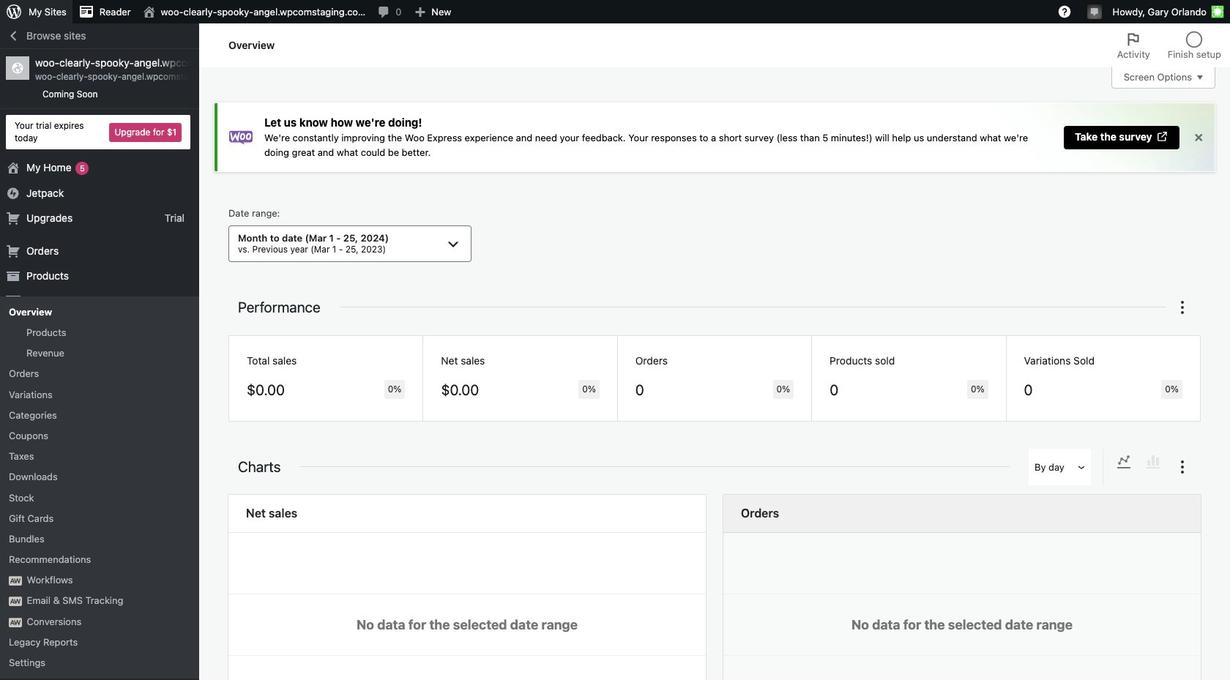 Task type: describe. For each thing, give the bounding box(es) containing it.
2 automatewoo element from the top
[[9, 597, 22, 607]]

line chart image
[[1115, 453, 1133, 471]]

choose which analytics to display and the section name image
[[1174, 298, 1192, 316]]

bar chart image
[[1145, 453, 1162, 471]]

toolbar navigation
[[0, 0, 1230, 26]]

notification image
[[1089, 5, 1100, 17]]

take the survey image
[[1157, 130, 1169, 143]]



Task type: locate. For each thing, give the bounding box(es) containing it.
0 vertical spatial automatewoo element
[[9, 577, 22, 586]]

choose which charts to display image
[[1174, 458, 1192, 476]]

tab list
[[1109, 23, 1230, 67]]

automatewoo element
[[9, 577, 22, 586], [9, 597, 22, 607], [9, 618, 22, 627]]

performance indicators menu
[[228, 335, 1201, 422]]

3 automatewoo element from the top
[[9, 618, 22, 627]]

menu bar
[[1104, 449, 1174, 485]]

main menu navigation
[[0, 23, 199, 680]]

1 automatewoo element from the top
[[9, 577, 22, 586]]

1 vertical spatial automatewoo element
[[9, 597, 22, 607]]

2 vertical spatial automatewoo element
[[9, 618, 22, 627]]



Task type: vqa. For each thing, say whether or not it's contained in the screenshot.
the Toggle block inserter icon
no



